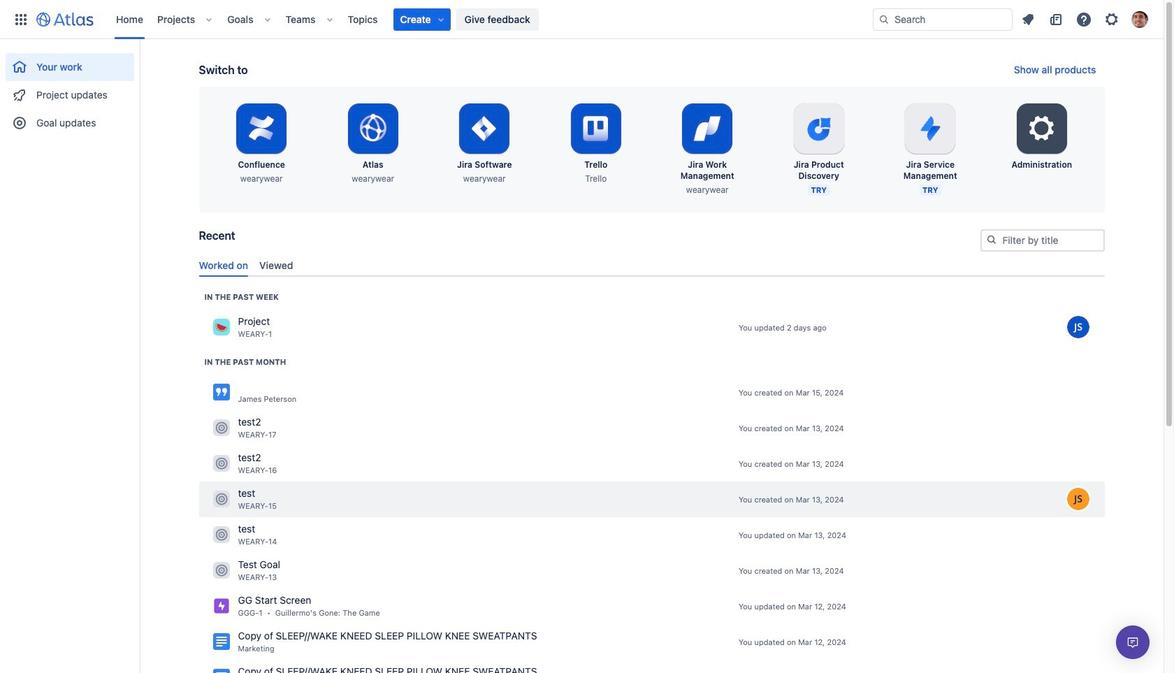 Task type: describe. For each thing, give the bounding box(es) containing it.
switch to... image
[[13, 11, 29, 28]]

account image
[[1132, 11, 1148, 28]]

2 confluence image from the top
[[213, 634, 230, 650]]

1 townsquare image from the top
[[213, 319, 230, 336]]

jira image
[[213, 598, 230, 615]]

3 townsquare image from the top
[[213, 527, 230, 543]]

1 townsquare image from the top
[[213, 420, 230, 436]]

1 confluence image from the top
[[213, 384, 230, 401]]

1 heading from the top
[[204, 291, 279, 303]]

Search field
[[873, 8, 1013, 30]]

settings image
[[1104, 11, 1120, 28]]

Filter by title field
[[982, 231, 1103, 250]]

2 heading from the top
[[204, 356, 286, 368]]



Task type: locate. For each thing, give the bounding box(es) containing it.
confluence image
[[213, 669, 230, 673]]

search image
[[879, 14, 890, 25]]

confluence image
[[213, 384, 230, 401], [213, 634, 230, 650]]

2 vertical spatial townsquare image
[[213, 562, 230, 579]]

open intercom messenger image
[[1125, 634, 1141, 651]]

0 vertical spatial confluence image
[[213, 384, 230, 401]]

3 townsquare image from the top
[[213, 562, 230, 579]]

2 townsquare image from the top
[[213, 491, 230, 508]]

group
[[6, 39, 134, 141]]

1 vertical spatial townsquare image
[[213, 455, 230, 472]]

1 vertical spatial confluence image
[[213, 634, 230, 650]]

1 vertical spatial townsquare image
[[213, 491, 230, 508]]

tab list
[[193, 253, 1110, 277]]

townsquare image
[[213, 420, 230, 436], [213, 491, 230, 508], [213, 527, 230, 543]]

settings image
[[1025, 112, 1059, 145]]

2 vertical spatial townsquare image
[[213, 527, 230, 543]]

2 townsquare image from the top
[[213, 455, 230, 472]]

0 vertical spatial townsquare image
[[213, 319, 230, 336]]

heading
[[204, 291, 279, 303], [204, 356, 286, 368]]

banner
[[0, 0, 1164, 39]]

townsquare image
[[213, 319, 230, 336], [213, 455, 230, 472], [213, 562, 230, 579]]

help image
[[1076, 11, 1093, 28]]

0 vertical spatial heading
[[204, 291, 279, 303]]

top element
[[8, 0, 873, 39]]

notifications image
[[1020, 11, 1037, 28]]

None search field
[[873, 8, 1013, 30]]

0 vertical spatial townsquare image
[[213, 420, 230, 436]]

1 vertical spatial heading
[[204, 356, 286, 368]]

search image
[[986, 234, 997, 245]]



Task type: vqa. For each thing, say whether or not it's contained in the screenshot.
Reverse Sort Order "image"
no



